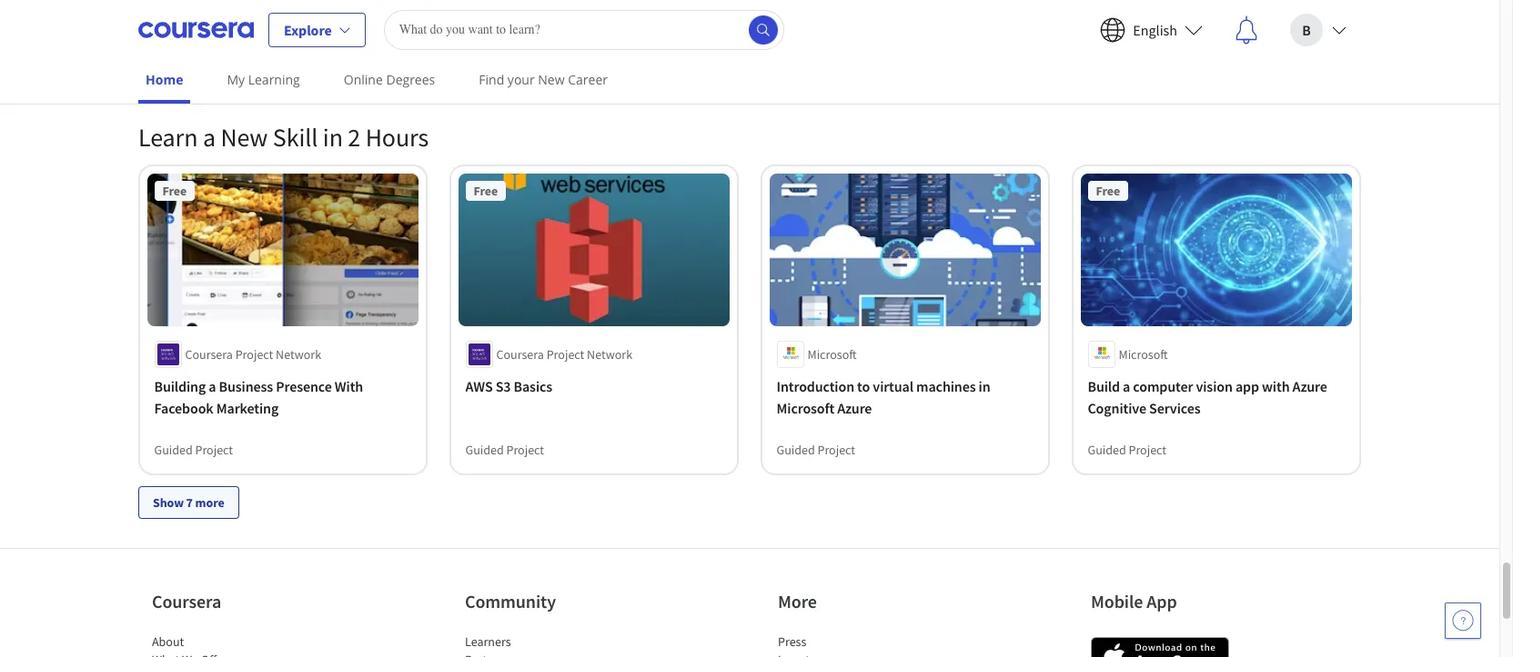 Task type: describe. For each thing, give the bounding box(es) containing it.
free for build
[[1097, 183, 1121, 199]]

coursera up about link
[[152, 590, 221, 613]]

introduction to virtual machines in microsoft azure
[[777, 377, 991, 417]]

learning
[[248, 71, 300, 88]]

home link
[[138, 59, 191, 104]]

mobile app
[[1091, 590, 1177, 613]]

build
[[1088, 377, 1121, 395]]

online
[[344, 71, 383, 88]]

project for aws s3 basics
[[507, 442, 545, 458]]

build a computer vision app with azure cognitive services
[[1088, 377, 1328, 417]]

new for your
[[538, 71, 565, 88]]

online degrees link
[[337, 59, 443, 100]]

more for show 7 more
[[195, 495, 224, 511]]

guided for aws s3 basics
[[466, 442, 504, 458]]

s3
[[496, 377, 511, 395]]

guided for build a computer vision app with azure cognitive services
[[1088, 442, 1127, 458]]

in for skill
[[323, 121, 343, 154]]

download on the app store image
[[1091, 637, 1229, 658]]

list item for community
[[465, 651, 620, 658]]

coursera project network for basics
[[497, 346, 633, 363]]

a for build
[[1124, 377, 1131, 395]]

azure for microsoft
[[838, 399, 873, 417]]

guided for building a business presence with facebook marketing
[[155, 442, 193, 458]]

career
[[568, 71, 608, 88]]

free for aws
[[474, 183, 498, 199]]

press
[[778, 634, 807, 650]]

find your new career
[[479, 71, 608, 88]]

facebook
[[155, 399, 214, 417]]

cognitive
[[1088, 399, 1147, 417]]

introduction
[[777, 377, 855, 395]]

business
[[219, 377, 274, 395]]

building
[[155, 377, 206, 395]]

coursera image
[[138, 15, 254, 44]]

coursera for a
[[186, 346, 233, 363]]

presence
[[276, 377, 332, 395]]

press list
[[778, 633, 933, 658]]

guided project for aws s3 basics
[[466, 442, 545, 458]]

virtual
[[873, 377, 914, 395]]

project for building a business presence with facebook marketing
[[196, 442, 234, 458]]

microsoft inside introduction to virtual machines in microsoft azure
[[777, 399, 835, 417]]

learners
[[465, 634, 511, 650]]

app
[[1236, 377, 1260, 395]]

learners link
[[465, 634, 511, 650]]

mobile
[[1091, 590, 1143, 613]]

guided project for introduction to virtual machines in microsoft azure
[[777, 442, 856, 458]]

show for show 8 more
[[153, 38, 184, 54]]

microsoft for a
[[1119, 346, 1169, 363]]

building a business presence with facebook marketing link
[[155, 375, 411, 419]]

a for building
[[209, 377, 217, 395]]

learn a new skill in 2 hours
[[138, 121, 429, 154]]

degrees
[[386, 71, 435, 88]]

grow your skill set collection element
[[127, 0, 1372, 92]]

build a computer vision app with azure cognitive services link
[[1088, 375, 1345, 419]]

press link
[[778, 634, 807, 650]]

help center image
[[1452, 611, 1474, 632]]

show 7 more
[[153, 495, 224, 511]]

find your new career link
[[472, 59, 615, 100]]

computer
[[1134, 377, 1194, 395]]

guided for introduction to virtual machines in microsoft azure
[[777, 442, 816, 458]]

b
[[1303, 20, 1311, 39]]

guided project for building a business presence with facebook marketing
[[155, 442, 234, 458]]

show for show 7 more
[[153, 495, 184, 511]]

8
[[186, 38, 193, 54]]

find
[[479, 71, 504, 88]]

skill
[[273, 121, 318, 154]]



Task type: vqa. For each thing, say whether or not it's contained in the screenshot.
Build a computer vision app with Azure Cognitive Services's Project
yes



Task type: locate. For each thing, give the bounding box(es) containing it.
network up presence
[[276, 346, 322, 363]]

online degrees
[[344, 71, 435, 88]]

a right build
[[1124, 377, 1131, 395]]

1 horizontal spatial network
[[588, 346, 633, 363]]

1 list item from the left
[[152, 651, 307, 658]]

vision
[[1197, 377, 1233, 395]]

network for business
[[276, 346, 322, 363]]

What do you want to learn? text field
[[384, 10, 784, 50]]

project
[[236, 346, 274, 363], [547, 346, 585, 363], [196, 442, 234, 458], [507, 442, 545, 458], [818, 442, 856, 458], [1129, 442, 1167, 458]]

project up business
[[236, 346, 274, 363]]

coursera project network for business
[[186, 346, 322, 363]]

1 guided from the left
[[155, 442, 193, 458]]

0 vertical spatial show
[[153, 38, 184, 54]]

4 guided from the left
[[1088, 442, 1127, 458]]

a inside "build a computer vision app with azure cognitive services"
[[1124, 377, 1131, 395]]

2 guided from the left
[[466, 442, 504, 458]]

free
[[163, 183, 187, 199], [474, 183, 498, 199], [1097, 183, 1121, 199]]

azure inside introduction to virtual machines in microsoft azure
[[838, 399, 873, 417]]

b button
[[1276, 0, 1361, 59]]

7
[[186, 495, 193, 511]]

guided project for build a computer vision app with azure cognitive services
[[1088, 442, 1167, 458]]

azure
[[1293, 377, 1328, 395], [838, 399, 873, 417]]

microsoft down introduction
[[777, 399, 835, 417]]

guided down aws
[[466, 442, 504, 458]]

hours
[[366, 121, 429, 154]]

3 guided project from the left
[[777, 442, 856, 458]]

2
[[348, 121, 361, 154]]

show 8 more button
[[138, 30, 239, 63]]

1 more from the top
[[195, 38, 224, 54]]

more inside show 7 more button
[[195, 495, 224, 511]]

about link
[[152, 634, 184, 650]]

learners list
[[465, 633, 620, 658]]

1 horizontal spatial new
[[538, 71, 565, 88]]

show left 7
[[153, 495, 184, 511]]

list item down press link on the right bottom of page
[[778, 651, 933, 658]]

0 horizontal spatial free
[[163, 183, 187, 199]]

guided project
[[155, 442, 234, 458], [466, 442, 545, 458], [777, 442, 856, 458], [1088, 442, 1167, 458]]

network up aws s3 basics link
[[588, 346, 633, 363]]

home
[[146, 71, 183, 88]]

0 horizontal spatial in
[[323, 121, 343, 154]]

guided project down cognitive
[[1088, 442, 1167, 458]]

1 show from the top
[[153, 38, 184, 54]]

show
[[153, 38, 184, 54], [153, 495, 184, 511]]

about
[[152, 634, 184, 650]]

network for basics
[[588, 346, 633, 363]]

2 free from the left
[[474, 183, 498, 199]]

1 vertical spatial new
[[221, 121, 268, 154]]

0 horizontal spatial coursera project network
[[186, 346, 322, 363]]

app
[[1147, 590, 1177, 613]]

show inside button
[[153, 495, 184, 511]]

1 horizontal spatial azure
[[1293, 377, 1328, 395]]

more for show 8 more
[[195, 38, 224, 54]]

3 list item from the left
[[778, 651, 933, 658]]

my learning link
[[220, 59, 307, 100]]

about list
[[152, 633, 307, 658]]

guided project down s3
[[466, 442, 545, 458]]

in for machines
[[979, 377, 991, 395]]

aws s3 basics link
[[466, 375, 723, 397]]

project for introduction to virtual machines in microsoft azure
[[818, 442, 856, 458]]

a right building
[[209, 377, 217, 395]]

more right 7
[[195, 495, 224, 511]]

new inside learn a new skill in 2 hours collection element
[[221, 121, 268, 154]]

1 horizontal spatial list item
[[465, 651, 620, 658]]

2 network from the left
[[588, 346, 633, 363]]

explore
[[284, 20, 332, 39]]

2 show from the top
[[153, 495, 184, 511]]

2 horizontal spatial free
[[1097, 183, 1121, 199]]

1 vertical spatial more
[[195, 495, 224, 511]]

more
[[195, 38, 224, 54], [195, 495, 224, 511]]

1 vertical spatial in
[[979, 377, 991, 395]]

guided project down introduction
[[777, 442, 856, 458]]

guided project down facebook
[[155, 442, 234, 458]]

3 guided from the left
[[777, 442, 816, 458]]

2 horizontal spatial list item
[[778, 651, 933, 658]]

None search field
[[384, 10, 784, 50]]

with
[[335, 377, 364, 395]]

0 horizontal spatial azure
[[838, 399, 873, 417]]

show inside button
[[153, 38, 184, 54]]

community
[[465, 590, 556, 613]]

0 vertical spatial in
[[323, 121, 343, 154]]

explore button
[[268, 12, 366, 47]]

basics
[[514, 377, 553, 395]]

1 guided project from the left
[[155, 442, 234, 458]]

1 network from the left
[[276, 346, 322, 363]]

microsoft up the 'computer'
[[1119, 346, 1169, 363]]

3 free from the left
[[1097, 183, 1121, 199]]

project down introduction
[[818, 442, 856, 458]]

1 horizontal spatial coursera project network
[[497, 346, 633, 363]]

to
[[858, 377, 871, 395]]

new inside find your new career link
[[538, 71, 565, 88]]

with
[[1263, 377, 1290, 395]]

1 vertical spatial show
[[153, 495, 184, 511]]

2 more from the top
[[195, 495, 224, 511]]

1 horizontal spatial free
[[474, 183, 498, 199]]

project down basics
[[507, 442, 545, 458]]

1 coursera project network from the left
[[186, 346, 322, 363]]

english
[[1133, 20, 1178, 39]]

more inside show 8 more button
[[195, 38, 224, 54]]

aws
[[466, 377, 493, 395]]

new left skill
[[221, 121, 268, 154]]

machines
[[917, 377, 976, 395]]

coursera project network
[[186, 346, 322, 363], [497, 346, 633, 363]]

show left 8
[[153, 38, 184, 54]]

marketing
[[217, 399, 279, 417]]

azure down to
[[838, 399, 873, 417]]

coursera up aws s3 basics
[[497, 346, 545, 363]]

1 vertical spatial azure
[[838, 399, 873, 417]]

new right your
[[538, 71, 565, 88]]

learn
[[138, 121, 198, 154]]

free for building
[[163, 183, 187, 199]]

network
[[276, 346, 322, 363], [588, 346, 633, 363]]

0 vertical spatial more
[[195, 38, 224, 54]]

show 8 more
[[153, 38, 224, 54]]

new for a
[[221, 121, 268, 154]]

my
[[227, 71, 245, 88]]

a
[[203, 121, 216, 154], [209, 377, 217, 395], [1124, 377, 1131, 395]]

list item
[[152, 651, 307, 658], [465, 651, 620, 658], [778, 651, 933, 658]]

list item down about
[[152, 651, 307, 658]]

learn a new skill in 2 hours collection element
[[127, 92, 1372, 548]]

in left 2
[[323, 121, 343, 154]]

0 horizontal spatial new
[[221, 121, 268, 154]]

more
[[778, 590, 817, 613]]

coursera project network up aws s3 basics link
[[497, 346, 633, 363]]

services
[[1150, 399, 1201, 417]]

0 vertical spatial new
[[538, 71, 565, 88]]

english button
[[1086, 0, 1218, 59]]

building a business presence with facebook marketing
[[155, 377, 364, 417]]

azure inside "build a computer vision app with azure cognitive services"
[[1293, 377, 1328, 395]]

my learning
[[227, 71, 300, 88]]

azure right with
[[1293, 377, 1328, 395]]

azure for with
[[1293, 377, 1328, 395]]

show 7 more button
[[138, 486, 239, 519]]

in inside introduction to virtual machines in microsoft azure
[[979, 377, 991, 395]]

guided
[[155, 442, 193, 458], [466, 442, 504, 458], [777, 442, 816, 458], [1088, 442, 1127, 458]]

guided down cognitive
[[1088, 442, 1127, 458]]

1 horizontal spatial in
[[979, 377, 991, 395]]

project up aws s3 basics link
[[547, 346, 585, 363]]

coursera project network up business
[[186, 346, 322, 363]]

introduction to virtual machines in microsoft azure link
[[777, 375, 1034, 419]]

microsoft up introduction
[[808, 346, 857, 363]]

4 guided project from the left
[[1088, 442, 1167, 458]]

coursera
[[186, 346, 233, 363], [497, 346, 545, 363], [152, 590, 221, 613]]

2 guided project from the left
[[466, 442, 545, 458]]

microsoft
[[808, 346, 857, 363], [1119, 346, 1169, 363], [777, 399, 835, 417]]

list item for coursera
[[152, 651, 307, 658]]

guided down facebook
[[155, 442, 193, 458]]

guided down introduction
[[777, 442, 816, 458]]

microsoft for to
[[808, 346, 857, 363]]

coursera up building
[[186, 346, 233, 363]]

list item down learners
[[465, 651, 620, 658]]

coursera for s3
[[497, 346, 545, 363]]

aws s3 basics
[[466, 377, 553, 395]]

list item for more
[[778, 651, 933, 658]]

1 free from the left
[[163, 183, 187, 199]]

2 list item from the left
[[465, 651, 620, 658]]

project down services
[[1129, 442, 1167, 458]]

project for build a computer vision app with azure cognitive services
[[1129, 442, 1167, 458]]

a inside 'building a business presence with facebook marketing'
[[209, 377, 217, 395]]

0 vertical spatial azure
[[1293, 377, 1328, 395]]

0 horizontal spatial network
[[276, 346, 322, 363]]

0 horizontal spatial list item
[[152, 651, 307, 658]]

new
[[538, 71, 565, 88], [221, 121, 268, 154]]

2 coursera project network from the left
[[497, 346, 633, 363]]

project down facebook
[[196, 442, 234, 458]]

your
[[508, 71, 535, 88]]

a right learn
[[203, 121, 216, 154]]

more right 8
[[195, 38, 224, 54]]

in right machines
[[979, 377, 991, 395]]

in
[[323, 121, 343, 154], [979, 377, 991, 395]]



